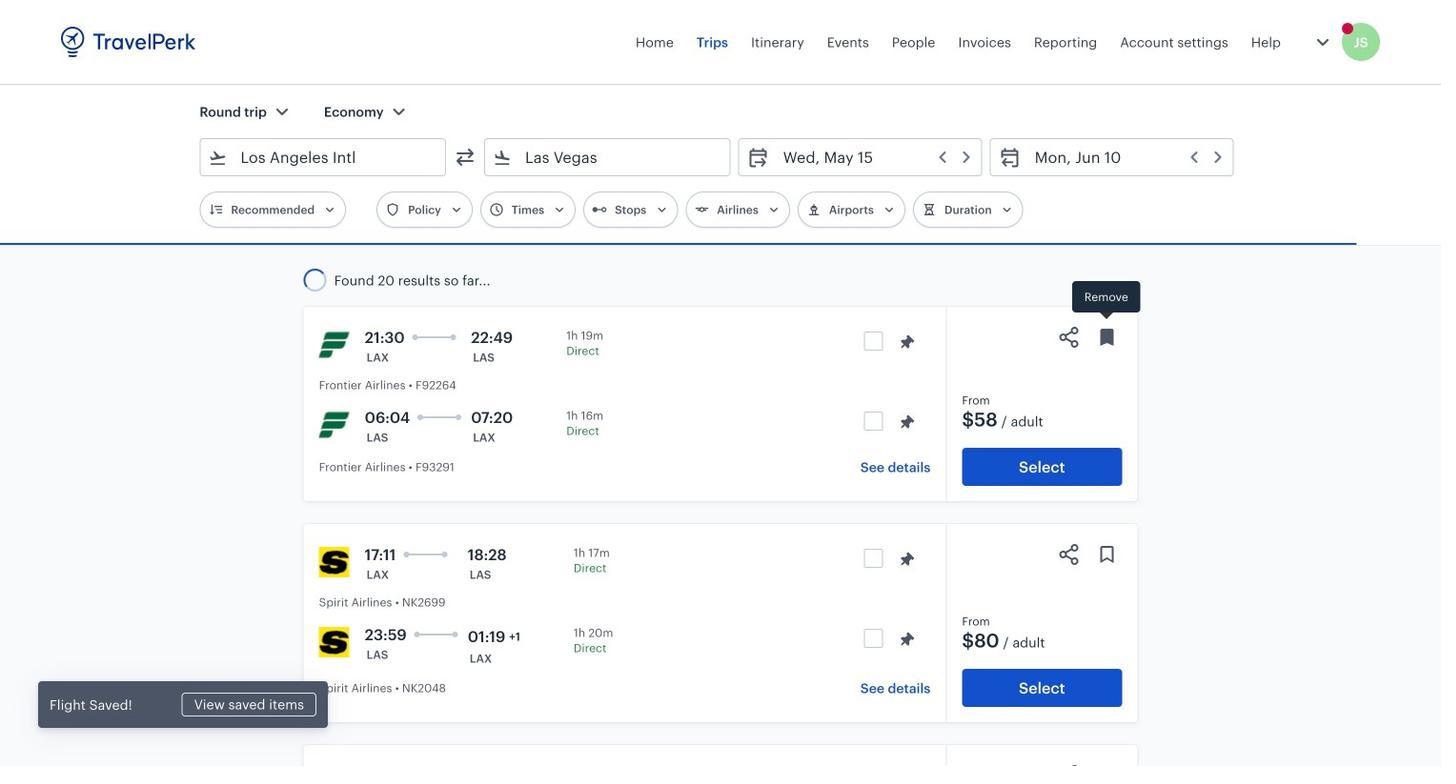 Task type: describe. For each thing, give the bounding box(es) containing it.
1 frontier airlines image from the top
[[319, 330, 350, 360]]

2 frontier airlines image from the top
[[319, 410, 350, 441]]



Task type: vqa. For each thing, say whether or not it's contained in the screenshot.
Add first traveler search field on the top
no



Task type: locate. For each thing, give the bounding box(es) containing it.
Depart field
[[770, 142, 974, 173]]

To search field
[[512, 142, 705, 173]]

From search field
[[227, 142, 421, 173]]

0 vertical spatial frontier airlines image
[[319, 330, 350, 360]]

spirit airlines image
[[319, 547, 350, 578]]

frontier airlines image
[[319, 330, 350, 360], [319, 410, 350, 441]]

1 vertical spatial frontier airlines image
[[319, 410, 350, 441]]

tooltip
[[1073, 281, 1141, 322]]

Return field
[[1022, 142, 1226, 173]]

spirit airlines image
[[319, 627, 350, 658]]



